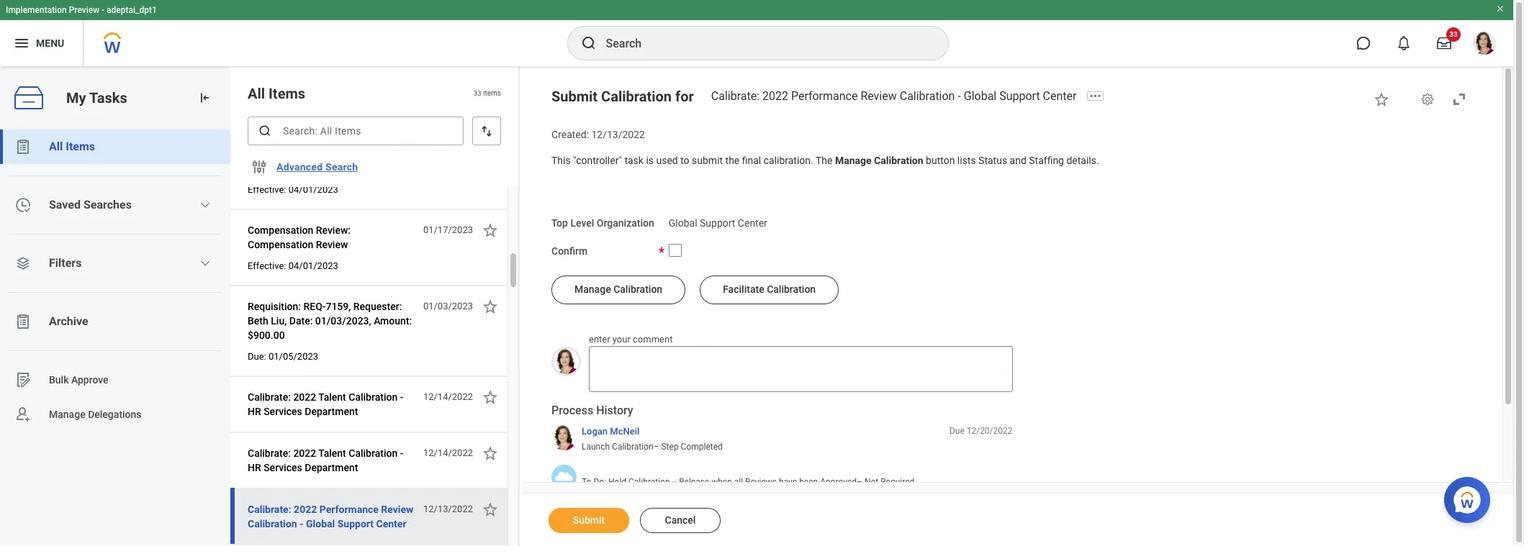 Task type: vqa. For each thing, say whether or not it's contained in the screenshot.
SEARCH icon to the top
yes



Task type: locate. For each thing, give the bounding box(es) containing it.
1 vertical spatial support
[[700, 217, 736, 229]]

0 horizontal spatial items
[[66, 140, 95, 153]]

2 horizontal spatial manage
[[835, 155, 872, 166]]

2022 for 1st calibrate: 2022 talent calibration - hr services department "button" from the top
[[293, 392, 316, 403]]

-
[[102, 5, 105, 15], [958, 89, 961, 103], [400, 392, 404, 403], [400, 448, 404, 460], [672, 477, 675, 488], [675, 477, 677, 488], [300, 519, 304, 530]]

0 horizontal spatial 12/13/2022
[[423, 504, 473, 515]]

1 compensation from the top
[[248, 225, 314, 236]]

gear image
[[1421, 92, 1436, 107]]

is
[[646, 155, 654, 166]]

chevron down image
[[200, 200, 211, 211], [200, 258, 211, 269]]

star image
[[482, 222, 499, 239], [482, 298, 499, 315], [482, 445, 499, 462]]

logan mcneil button
[[582, 426, 640, 438]]

department down 01/05/2023
[[305, 406, 358, 418]]

1 horizontal spatial performance
[[792, 89, 858, 103]]

calibrate: 2022 talent calibration - hr services department button down 01/05/2023
[[248, 389, 416, 421]]

all items inside item list element
[[248, 85, 305, 102]]

1 04/01/2023 from the top
[[289, 184, 338, 195]]

0 horizontal spatial global
[[306, 519, 335, 530]]

0 vertical spatial submit
[[552, 88, 598, 105]]

submit down to
[[573, 515, 605, 527]]

calibrate: 2022 talent calibration - hr services department button up calibrate: 2022 performance review calibration - global support center button
[[248, 445, 416, 477]]

compensation left review:
[[248, 225, 314, 236]]

submit button
[[549, 509, 630, 534]]

1 horizontal spatial global
[[669, 217, 698, 229]]

services up calibrate: 2022 performance review calibration - global support center button
[[264, 462, 302, 474]]

all items up search icon
[[248, 85, 305, 102]]

all items
[[248, 85, 305, 102], [49, 140, 95, 153]]

1 vertical spatial center
[[738, 217, 768, 229]]

manage down the confirm
[[575, 284, 611, 296]]

completed
[[681, 442, 723, 452]]

advanced search button
[[271, 153, 364, 182]]

1 vertical spatial items
[[66, 140, 95, 153]]

cancel button
[[640, 509, 721, 534]]

1 vertical spatial review
[[316, 239, 348, 251]]

manage calibration button
[[552, 276, 686, 305]]

1 12/14/2022 from the top
[[423, 392, 473, 403]]

0 vertical spatial –
[[654, 442, 659, 452]]

1 chevron down image from the top
[[200, 200, 211, 211]]

1 vertical spatial calibrate: 2022 talent calibration - hr services department button
[[248, 445, 416, 477]]

effective: 04/01/2023 down compensation review: compensation review
[[248, 261, 338, 272]]

0 vertical spatial center
[[1043, 89, 1077, 103]]

0 vertical spatial chevron down image
[[200, 200, 211, 211]]

0 vertical spatial calibrate: 2022 talent calibration - hr services department button
[[248, 389, 416, 421]]

hold
[[609, 477, 627, 488]]

implementation preview -   adeptai_dpt1
[[6, 5, 157, 15]]

justify image
[[13, 35, 30, 52]]

my tasks element
[[0, 66, 230, 547]]

calibrate: 2022 performance review calibration - global support center button
[[248, 501, 416, 533]]

calibrate: 2022 talent calibration - hr services department up calibrate: 2022 performance review calibration - global support center button
[[248, 448, 404, 474]]

1 horizontal spatial all items
[[248, 85, 305, 102]]

department up calibrate: 2022 performance review calibration - global support center button
[[305, 462, 358, 474]]

services down due: 01/05/2023 at left
[[264, 406, 302, 418]]

performance
[[792, 89, 858, 103], [320, 504, 379, 516]]

01/05/2023
[[269, 351, 318, 362]]

01/03/2023,
[[315, 315, 371, 327]]

all items inside all items button
[[49, 140, 95, 153]]

2 vertical spatial center
[[376, 519, 407, 530]]

1 vertical spatial manage
[[575, 284, 611, 296]]

button
[[926, 155, 955, 166]]

– left not
[[857, 477, 863, 488]]

0 vertical spatial hr
[[248, 406, 261, 418]]

global support center element
[[669, 215, 768, 229]]

advanced search
[[277, 161, 358, 173]]

calibrate: 2022 talent calibration - hr services department for 1st calibrate: 2022 talent calibration - hr services department "button" from the bottom of the item list element
[[248, 448, 404, 474]]

2 chevron down image from the top
[[200, 258, 211, 269]]

33 left profile logan mcneil image
[[1450, 30, 1458, 38]]

manage inside button
[[575, 284, 611, 296]]

chevron down image for saved searches
[[200, 200, 211, 211]]

due 12/20/2022
[[950, 427, 1013, 437]]

calibrate: 2022 talent calibration - hr services department
[[248, 392, 404, 418], [248, 448, 404, 474]]

implementation
[[6, 5, 67, 15]]

review inside compensation review: compensation review
[[316, 239, 348, 251]]

manage down bulk
[[49, 409, 85, 420]]

1 services from the top
[[264, 406, 302, 418]]

all inside item list element
[[248, 85, 265, 102]]

user plus image
[[14, 406, 32, 424]]

0 horizontal spatial manage
[[49, 409, 85, 420]]

center inside calibrate: 2022 performance review calibration - global support center
[[376, 519, 407, 530]]

delegations
[[88, 409, 142, 420]]

calibrate: 2022 talent calibration - hr services department for 1st calibrate: 2022 talent calibration - hr services department "button" from the top
[[248, 392, 404, 418]]

33
[[1450, 30, 1458, 38], [473, 90, 482, 97]]

rename image
[[14, 372, 32, 389]]

0 vertical spatial support
[[1000, 89, 1041, 103]]

items
[[483, 90, 501, 97]]

1 vertical spatial compensation
[[248, 239, 314, 251]]

support inside calibrate: 2022 performance review calibration - global support center
[[338, 519, 374, 530]]

1 vertical spatial effective: 04/01/2023
[[248, 261, 338, 272]]

2022 for 1st calibrate: 2022 talent calibration - hr services department "button" from the bottom of the item list element
[[293, 448, 316, 460]]

submit inside button
[[573, 515, 605, 527]]

0 vertical spatial 04/01/2023
[[289, 184, 338, 195]]

0 horizontal spatial all
[[49, 140, 63, 153]]

1 horizontal spatial items
[[269, 85, 305, 102]]

all right clipboard icon
[[49, 140, 63, 153]]

amount:
[[374, 315, 412, 327]]

item list element
[[230, 66, 520, 547]]

have
[[779, 477, 797, 488]]

effective: up requisition:
[[248, 261, 286, 272]]

sort image
[[480, 124, 494, 138]]

33 inside item list element
[[473, 90, 482, 97]]

1 vertical spatial submit
[[573, 515, 605, 527]]

1 vertical spatial global
[[669, 217, 698, 229]]

1 vertical spatial talent
[[319, 448, 346, 460]]

0 vertical spatial star image
[[482, 222, 499, 239]]

1 vertical spatial star image
[[482, 389, 499, 406]]

2 vertical spatial global
[[306, 519, 335, 530]]

process history
[[552, 404, 634, 418]]

- inside calibrate: 2022 performance review calibration - global support center
[[300, 519, 304, 530]]

items down my
[[66, 140, 95, 153]]

Search Workday  search field
[[606, 27, 919, 59]]

1 horizontal spatial manage
[[575, 284, 611, 296]]

effective: down configure icon
[[248, 184, 286, 195]]

1 star image from the top
[[482, 222, 499, 239]]

manage inside 'link'
[[49, 409, 85, 420]]

1 vertical spatial services
[[264, 462, 302, 474]]

2 star image from the top
[[482, 298, 499, 315]]

calibration
[[601, 88, 672, 105], [900, 89, 955, 103], [874, 155, 924, 166], [614, 284, 663, 296], [767, 284, 816, 296], [349, 392, 398, 403], [612, 442, 654, 452], [349, 448, 398, 460], [629, 477, 670, 488], [248, 519, 297, 530]]

12/14/2022
[[423, 392, 473, 403], [423, 448, 473, 459]]

1 talent from the top
[[319, 392, 346, 403]]

01/17/2023
[[423, 225, 473, 236]]

33 left items
[[473, 90, 482, 97]]

1 calibrate: 2022 talent calibration - hr services department from the top
[[248, 392, 404, 418]]

33 for 33 items
[[473, 90, 482, 97]]

1 vertical spatial all
[[49, 140, 63, 153]]

0 vertical spatial performance
[[792, 89, 858, 103]]

all items right clipboard icon
[[49, 140, 95, 153]]

1 effective: 04/01/2023 from the top
[[248, 184, 338, 195]]

chevron down image inside "saved searches" 'dropdown button'
[[200, 200, 211, 211]]

menu
[[36, 37, 64, 49]]

created: 12/13/2022
[[552, 129, 645, 140]]

1 vertical spatial 04/01/2023
[[289, 261, 338, 272]]

1 department from the top
[[305, 406, 358, 418]]

review
[[861, 89, 897, 103], [316, 239, 348, 251], [381, 504, 414, 516]]

compensation
[[248, 225, 314, 236], [248, 239, 314, 251]]

0 vertical spatial department
[[305, 406, 358, 418]]

cancel
[[665, 515, 696, 527]]

global
[[964, 89, 997, 103], [669, 217, 698, 229], [306, 519, 335, 530]]

calibrate: for 1st calibrate: 2022 talent calibration - hr services department "button" from the top
[[248, 392, 291, 403]]

1 vertical spatial calibrate: 2022 talent calibration - hr services department
[[248, 448, 404, 474]]

0 vertical spatial review
[[861, 89, 897, 103]]

calibrate: 2022 performance review calibration - global support center element
[[712, 89, 1086, 103]]

2 services from the top
[[264, 462, 302, 474]]

0 vertical spatial manage
[[835, 155, 872, 166]]

top
[[552, 217, 568, 229]]

effective: 04/01/2023 down advanced
[[248, 184, 338, 195]]

2 hr from the top
[[248, 462, 261, 474]]

2 vertical spatial star image
[[482, 501, 499, 519]]

for
[[676, 88, 694, 105]]

1 vertical spatial –
[[857, 477, 863, 488]]

requisition:
[[248, 301, 301, 313]]

employee's photo (logan mcneil) image
[[552, 347, 581, 376]]

services
[[264, 406, 302, 418], [264, 462, 302, 474]]

items up search icon
[[269, 85, 305, 102]]

0 vertical spatial services
[[264, 406, 302, 418]]

1 hr from the top
[[248, 406, 261, 418]]

1 horizontal spatial 12/13/2022
[[592, 129, 645, 140]]

calibrate: for calibrate: 2022 performance review calibration - global support center button
[[248, 504, 291, 516]]

0 vertical spatial items
[[269, 85, 305, 102]]

1 horizontal spatial –
[[857, 477, 863, 488]]

compensation up requisition:
[[248, 239, 314, 251]]

2 vertical spatial support
[[338, 519, 374, 530]]

–
[[654, 442, 659, 452], [857, 477, 863, 488]]

0 vertical spatial 33
[[1450, 30, 1458, 38]]

hr for 1st calibrate: 2022 talent calibration - hr services department "button" from the top
[[248, 406, 261, 418]]

global support center
[[669, 217, 768, 229]]

2022 inside calibrate: 2022 performance review calibration - global support center
[[294, 504, 317, 516]]

talent for 1st calibrate: 2022 talent calibration - hr services department "button" from the top
[[319, 392, 346, 403]]

1 vertical spatial hr
[[248, 462, 261, 474]]

2 horizontal spatial review
[[861, 89, 897, 103]]

preview
[[69, 5, 100, 15]]

0 horizontal spatial calibrate: 2022 performance review calibration - global support center
[[248, 504, 414, 530]]

2 12/14/2022 from the top
[[423, 448, 473, 459]]

saved
[[49, 198, 81, 212]]

0 horizontal spatial 33
[[473, 90, 482, 97]]

2 effective: from the top
[[248, 261, 286, 272]]

1 horizontal spatial all
[[248, 85, 265, 102]]

0 vertical spatial all items
[[248, 85, 305, 102]]

items inside item list element
[[269, 85, 305, 102]]

0 horizontal spatial support
[[338, 519, 374, 530]]

items
[[269, 85, 305, 102], [66, 140, 95, 153]]

the final
[[726, 155, 761, 166]]

star image
[[1374, 91, 1391, 108], [482, 389, 499, 406], [482, 501, 499, 519]]

calibrate: inside calibrate: 2022 performance review calibration - global support center
[[248, 504, 291, 516]]

department
[[305, 406, 358, 418], [305, 462, 358, 474]]

2 vertical spatial star image
[[482, 445, 499, 462]]

beth
[[248, 315, 269, 327]]

2 department from the top
[[305, 462, 358, 474]]

33 items
[[473, 90, 501, 97]]

2 compensation from the top
[[248, 239, 314, 251]]

0 vertical spatial 12/14/2022
[[423, 392, 473, 403]]

2 vertical spatial manage
[[49, 409, 85, 420]]

1 horizontal spatial review
[[381, 504, 414, 516]]

effective: 04/01/2023
[[248, 184, 338, 195], [248, 261, 338, 272]]

3 star image from the top
[[482, 445, 499, 462]]

comment
[[633, 335, 673, 345]]

all
[[248, 85, 265, 102], [49, 140, 63, 153]]

calibrate:
[[712, 89, 760, 103], [248, 392, 291, 403], [248, 448, 291, 460], [248, 504, 291, 516]]

review for 01/17/2023
[[316, 239, 348, 251]]

star image for calibrate: 2022 talent calibration - hr services department
[[482, 389, 499, 406]]

manage right the the
[[835, 155, 872, 166]]

all up search icon
[[248, 85, 265, 102]]

1 horizontal spatial calibrate: 2022 performance review calibration - global support center
[[712, 89, 1077, 103]]

services for 1st calibrate: 2022 talent calibration - hr services department "button" from the bottom of the item list element
[[264, 462, 302, 474]]

1 vertical spatial effective:
[[248, 261, 286, 272]]

2 vertical spatial review
[[381, 504, 414, 516]]

list
[[0, 130, 230, 432]]

1 vertical spatial chevron down image
[[200, 258, 211, 269]]

0 vertical spatial 12/13/2022
[[592, 129, 645, 140]]

configure image
[[251, 158, 268, 176]]

0 vertical spatial effective: 04/01/2023
[[248, 184, 338, 195]]

calibration.
[[764, 155, 814, 166]]

submit up created:
[[552, 88, 598, 105]]

33 button
[[1429, 27, 1461, 59]]

2 calibrate: 2022 talent calibration - hr services department button from the top
[[248, 445, 416, 477]]

fullscreen image
[[1451, 91, 1469, 108]]

1 vertical spatial 12/14/2022
[[423, 448, 473, 459]]

not
[[865, 477, 879, 488]]

submit
[[552, 88, 598, 105], [573, 515, 605, 527]]

04/01/2023 down compensation review: compensation review
[[289, 261, 338, 272]]

12/13/2022 inside item list element
[[423, 504, 473, 515]]

talent
[[319, 392, 346, 403], [319, 448, 346, 460]]

0 horizontal spatial performance
[[320, 504, 379, 516]]

2 04/01/2023 from the top
[[289, 261, 338, 272]]

step
[[662, 442, 679, 452]]

0 horizontal spatial review
[[316, 239, 348, 251]]

to do: hold calibration -- release when all reviews have been approved – not required
[[582, 477, 915, 488]]

history
[[596, 404, 634, 418]]

calibrate: for 1st calibrate: 2022 talent calibration - hr services department "button" from the bottom of the item list element
[[248, 448, 291, 460]]

1 vertical spatial 33
[[473, 90, 482, 97]]

this
[[552, 155, 571, 166]]

2 calibrate: 2022 talent calibration - hr services department from the top
[[248, 448, 404, 474]]

0 vertical spatial star image
[[1374, 91, 1391, 108]]

review inside button
[[381, 504, 414, 516]]

clipboard image
[[14, 313, 32, 331]]

33 inside 33 button
[[1450, 30, 1458, 38]]

0 vertical spatial talent
[[319, 392, 346, 403]]

0 vertical spatial effective:
[[248, 184, 286, 195]]

1 vertical spatial 12/13/2022
[[423, 504, 473, 515]]

1 vertical spatial star image
[[482, 298, 499, 315]]

0 vertical spatial compensation
[[248, 225, 314, 236]]

notifications large image
[[1397, 36, 1412, 50]]

date:
[[289, 315, 313, 327]]

04/01/2023 down advanced search button
[[289, 184, 338, 195]]

12/14/2022 for 1st calibrate: 2022 talent calibration - hr services department "button" from the top
[[423, 392, 473, 403]]

chevron down image for filters
[[200, 258, 211, 269]]

submit for submit
[[573, 515, 605, 527]]

0 vertical spatial all
[[248, 85, 265, 102]]

0 vertical spatial global
[[964, 89, 997, 103]]

due: 01/05/2023
[[248, 351, 318, 362]]

2 talent from the top
[[319, 448, 346, 460]]

calibrate: 2022 talent calibration - hr services department down 01/05/2023
[[248, 392, 404, 418]]

center
[[1043, 89, 1077, 103], [738, 217, 768, 229], [376, 519, 407, 530]]

Search: All Items text field
[[248, 117, 464, 145]]

0 horizontal spatial all items
[[49, 140, 95, 153]]

"controller"
[[573, 155, 622, 166]]

confirm
[[552, 245, 588, 257]]

1 vertical spatial department
[[305, 462, 358, 474]]

1 vertical spatial calibrate: 2022 performance review calibration - global support center
[[248, 504, 414, 530]]

0 vertical spatial calibrate: 2022 talent calibration - hr services department
[[248, 392, 404, 418]]

1 horizontal spatial 33
[[1450, 30, 1458, 38]]

transformation import image
[[197, 91, 212, 105]]

0 horizontal spatial center
[[376, 519, 407, 530]]

– left step
[[654, 442, 659, 452]]

1 vertical spatial performance
[[320, 504, 379, 516]]

1 vertical spatial all items
[[49, 140, 95, 153]]



Task type: describe. For each thing, give the bounding box(es) containing it.
1 effective: from the top
[[248, 184, 286, 195]]

star image for requisition: req-7159, requester: beth liu, date: 01/03/2023, amount: $900.00
[[482, 298, 499, 315]]

services for 1st calibrate: 2022 talent calibration - hr services department "button" from the top
[[264, 406, 302, 418]]

req-
[[304, 301, 326, 313]]

performance inside button
[[320, 504, 379, 516]]

manage for delegations
[[49, 409, 85, 420]]

process
[[552, 404, 594, 418]]

level
[[571, 217, 594, 229]]

enter your comment text field
[[589, 346, 1013, 392]]

manage delegations
[[49, 409, 142, 420]]

close environment banner image
[[1497, 4, 1505, 13]]

release
[[679, 477, 710, 488]]

all items button
[[0, 130, 230, 164]]

requester:
[[354, 301, 402, 313]]

my
[[66, 89, 86, 106]]

launch
[[582, 442, 610, 452]]

2022 for calibrate: 2022 performance review calibration - global support center button
[[294, 504, 317, 516]]

calibrate: 2022 performance review calibration - global support center inside button
[[248, 504, 414, 530]]

clipboard image
[[14, 138, 32, 156]]

archive
[[49, 315, 88, 328]]

staffing
[[1029, 155, 1065, 166]]

and
[[1010, 155, 1027, 166]]

global inside button
[[306, 519, 335, 530]]

status
[[979, 155, 1008, 166]]

launch calibration – step completed
[[582, 442, 723, 452]]

1 calibrate: 2022 talent calibration - hr services department button from the top
[[248, 389, 416, 421]]

mcneil
[[610, 427, 640, 437]]

requisition: req-7159, requester: beth liu, date: 01/03/2023, amount: $900.00
[[248, 301, 412, 341]]

tasks
[[89, 89, 127, 106]]

clock check image
[[14, 197, 32, 214]]

logan mcneil
[[582, 427, 640, 437]]

manage calibration
[[575, 284, 663, 296]]

review for 12/13/2022
[[381, 504, 414, 516]]

enter your comment
[[589, 335, 673, 345]]

all inside button
[[49, 140, 63, 153]]

my tasks
[[66, 89, 127, 106]]

advanced
[[277, 161, 323, 173]]

saved searches
[[49, 198, 132, 212]]

manage for calibration
[[575, 284, 611, 296]]

task
[[625, 155, 644, 166]]

filters button
[[0, 246, 230, 281]]

this "controller" task is used to submit the final calibration. the manage calibration button lists status and staffing details.
[[552, 155, 1102, 166]]

facilitate calibration button
[[700, 276, 839, 305]]

search image
[[258, 124, 272, 138]]

profile logan mcneil image
[[1474, 32, 1497, 58]]

2 horizontal spatial center
[[1043, 89, 1077, 103]]

approved
[[821, 477, 857, 488]]

adeptai_dpt1
[[107, 5, 157, 15]]

12/14/2022 for 1st calibrate: 2022 talent calibration - hr services department "button" from the bottom of the item list element
[[423, 448, 473, 459]]

top level organization
[[552, 217, 655, 229]]

searches
[[83, 198, 132, 212]]

saved searches button
[[0, 188, 230, 223]]

calibration inside button
[[248, 519, 297, 530]]

submit
[[692, 155, 723, 166]]

1 horizontal spatial center
[[738, 217, 768, 229]]

used
[[657, 155, 678, 166]]

facilitate calibration
[[723, 284, 816, 296]]

liu,
[[271, 315, 287, 327]]

menu button
[[0, 20, 83, 66]]

your
[[613, 335, 631, 345]]

12/20/2022
[[967, 427, 1013, 437]]

created:
[[552, 129, 589, 140]]

star image for calibrate: 2022 performance review calibration - global support center
[[482, 501, 499, 519]]

menu banner
[[0, 0, 1514, 66]]

logan
[[582, 427, 608, 437]]

bulk approve
[[49, 374, 109, 386]]

details.
[[1067, 155, 1100, 166]]

to
[[681, 155, 690, 166]]

submit calibration for
[[552, 88, 694, 105]]

filters
[[49, 256, 82, 270]]

requisition: req-7159, requester: beth liu, date: 01/03/2023, amount: $900.00 button
[[248, 298, 416, 344]]

- inside menu banner
[[102, 5, 105, 15]]

0 vertical spatial calibrate: 2022 performance review calibration - global support center
[[712, 89, 1077, 103]]

archive button
[[0, 305, 230, 339]]

2 horizontal spatial global
[[964, 89, 997, 103]]

department for 1st calibrate: 2022 talent calibration - hr services department "button" from the bottom of the item list element
[[305, 462, 358, 474]]

2 horizontal spatial support
[[1000, 89, 1041, 103]]

01/03/2023
[[423, 301, 473, 312]]

perspective image
[[14, 255, 32, 272]]

33 for 33
[[1450, 30, 1458, 38]]

compensation review: compensation review
[[248, 225, 351, 251]]

reviews
[[746, 477, 777, 488]]

required
[[881, 477, 915, 488]]

items inside button
[[66, 140, 95, 153]]

talent for 1st calibrate: 2022 talent calibration - hr services department "button" from the bottom of the item list element
[[319, 448, 346, 460]]

$900.00
[[248, 330, 285, 341]]

2 effective: 04/01/2023 from the top
[[248, 261, 338, 272]]

inbox large image
[[1438, 36, 1452, 50]]

department for 1st calibrate: 2022 talent calibration - hr services department "button" from the top
[[305, 406, 358, 418]]

all
[[735, 477, 743, 488]]

process history region
[[552, 403, 1013, 533]]

due
[[950, 427, 965, 437]]

submit for submit calibration for
[[552, 88, 598, 105]]

compensation review: compensation review button
[[248, 222, 416, 254]]

search image
[[580, 35, 597, 52]]

to
[[582, 477, 592, 488]]

when
[[712, 477, 732, 488]]

star image for compensation review: compensation review
[[482, 222, 499, 239]]

manage delegations link
[[0, 398, 230, 432]]

hr for 1st calibrate: 2022 talent calibration - hr services department "button" from the bottom of the item list element
[[248, 462, 261, 474]]

0 horizontal spatial –
[[654, 442, 659, 452]]

been
[[800, 477, 818, 488]]

1 horizontal spatial support
[[700, 217, 736, 229]]

due:
[[248, 351, 266, 362]]

facilitate
[[723, 284, 765, 296]]

the
[[816, 155, 833, 166]]

do:
[[594, 477, 606, 488]]

enter
[[589, 335, 610, 345]]

lists
[[958, 155, 976, 166]]

list containing all items
[[0, 130, 230, 432]]



